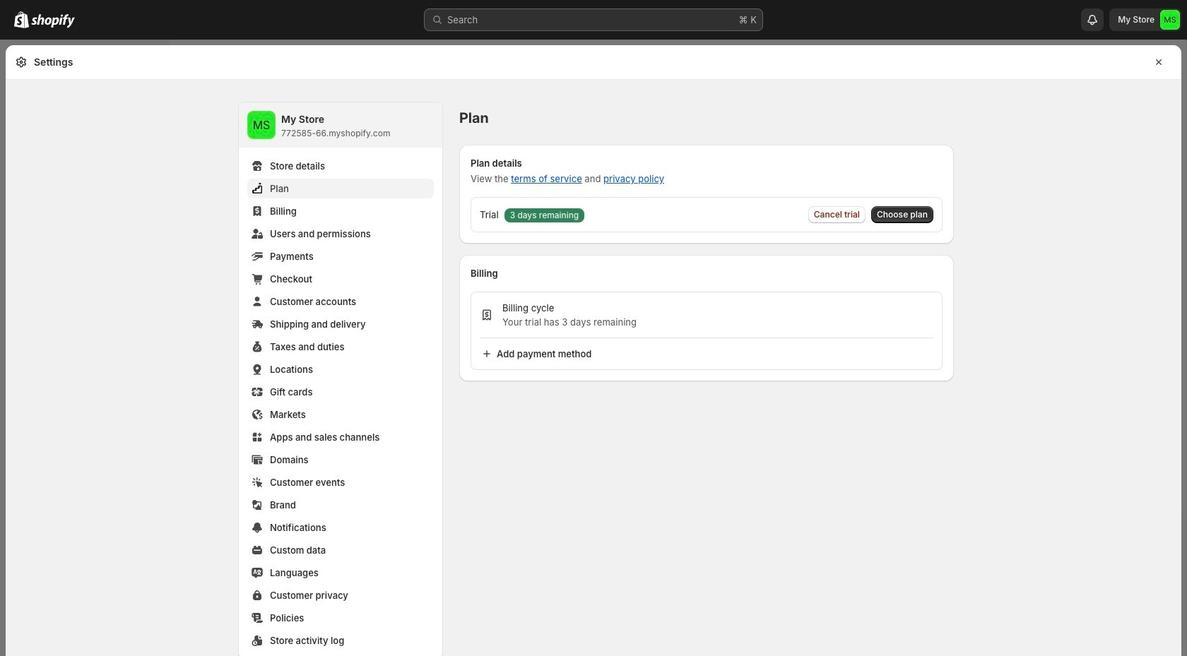 Task type: locate. For each thing, give the bounding box(es) containing it.
shopify image
[[14, 11, 29, 28], [31, 14, 75, 28]]

settings dialog
[[6, 45, 1182, 657]]

0 horizontal spatial my store image
[[247, 111, 276, 139]]

1 vertical spatial my store image
[[247, 111, 276, 139]]

1 horizontal spatial shopify image
[[31, 14, 75, 28]]

my store image inside shop settings menu 'element'
[[247, 111, 276, 139]]

0 vertical spatial my store image
[[1160, 10, 1180, 30]]

my store image
[[1160, 10, 1180, 30], [247, 111, 276, 139]]

0 horizontal spatial shopify image
[[14, 11, 29, 28]]



Task type: describe. For each thing, give the bounding box(es) containing it.
shop settings menu element
[[239, 102, 442, 657]]

1 horizontal spatial my store image
[[1160, 10, 1180, 30]]



Task type: vqa. For each thing, say whether or not it's contained in the screenshot.
leftmost My Store image
yes



